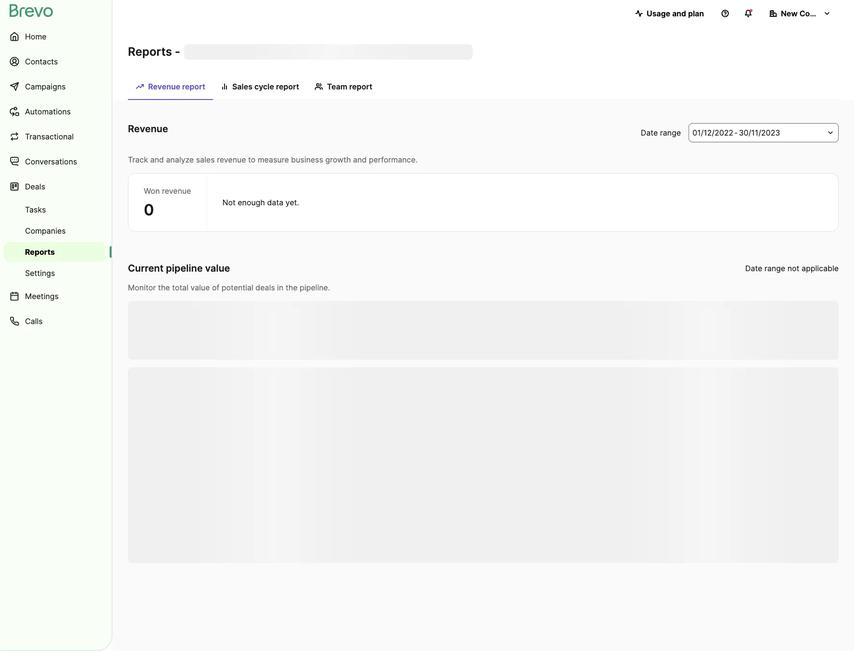 Task type: describe. For each thing, give the bounding box(es) containing it.
range for date range
[[661, 128, 682, 138]]

total
[[172, 283, 189, 293]]

and for track
[[150, 155, 164, 165]]

to
[[248, 155, 256, 165]]

new company
[[782, 9, 836, 18]]

1 vertical spatial value
[[191, 283, 210, 293]]

range for date range not applicable
[[765, 264, 786, 273]]

sales cycle report
[[232, 82, 299, 91]]

contacts link
[[4, 50, 106, 73]]

deals
[[25, 182, 45, 192]]

performance.
[[369, 155, 418, 165]]

campaigns link
[[4, 75, 106, 98]]

deals link
[[4, 175, 106, 198]]

date for date range
[[641, 128, 659, 138]]

company
[[800, 9, 836, 18]]

yet.
[[286, 198, 299, 207]]

conversations link
[[4, 150, 106, 173]]

transactional link
[[4, 125, 106, 148]]

won revenue 0
[[144, 186, 191, 220]]

reports link
[[4, 243, 106, 262]]

not
[[788, 264, 800, 273]]

campaigns
[[25, 82, 66, 91]]

revenue inside 'won revenue 0'
[[162, 186, 191, 196]]

track and analyze sales revenue to measure business growth and performance.
[[128, 155, 418, 165]]

not enough data yet.
[[223, 198, 299, 207]]

0
[[144, 201, 154, 220]]

sales
[[232, 82, 253, 91]]

home link
[[4, 25, 106, 48]]

deals
[[256, 283, 275, 293]]

team report link
[[307, 77, 381, 99]]

measure
[[258, 155, 289, 165]]

revenue for revenue
[[128, 123, 168, 135]]

enough
[[238, 198, 265, 207]]

30/11/2023
[[740, 128, 781, 138]]

revenue report link
[[128, 77, 213, 100]]

cycle
[[255, 82, 274, 91]]

contacts
[[25, 57, 58, 66]]

usage and plan
[[647, 9, 705, 18]]

date range not applicable
[[746, 264, 840, 273]]

settings
[[25, 269, 55, 278]]

companies
[[25, 226, 66, 236]]

01/12/2022
[[693, 128, 734, 138]]

meetings link
[[4, 285, 106, 308]]

of
[[212, 283, 220, 293]]

2 the from the left
[[286, 283, 298, 293]]

- for 01/12/2022
[[735, 128, 739, 138]]

monitor the total value of potential deals in the  pipeline.
[[128, 283, 330, 293]]

conversations
[[25, 157, 77, 167]]

automations
[[25, 107, 71, 116]]

and for usage
[[673, 9, 687, 18]]



Task type: locate. For each thing, give the bounding box(es) containing it.
value left of
[[191, 283, 210, 293]]

sales cycle report link
[[213, 77, 307, 99]]

value up of
[[205, 263, 230, 274]]

1 vertical spatial date
[[746, 264, 763, 273]]

revenue right won
[[162, 186, 191, 196]]

1 the from the left
[[158, 283, 170, 293]]

not
[[223, 198, 236, 207]]

pipeline
[[166, 263, 203, 274]]

0 horizontal spatial reports
[[25, 247, 55, 257]]

1 vertical spatial range
[[765, 264, 786, 273]]

settings link
[[4, 264, 106, 283]]

0 horizontal spatial the
[[158, 283, 170, 293]]

date range
[[641, 128, 682, 138]]

tasks link
[[4, 200, 106, 220]]

meetings
[[25, 292, 59, 301]]

revenue left to
[[217, 155, 246, 165]]

0 horizontal spatial report
[[182, 82, 206, 91]]

0 horizontal spatial revenue
[[162, 186, 191, 196]]

revenue
[[217, 155, 246, 165], [162, 186, 191, 196]]

analyze
[[166, 155, 194, 165]]

1 horizontal spatial and
[[353, 155, 367, 165]]

track
[[128, 155, 148, 165]]

revenue down reports -
[[148, 82, 180, 91]]

tab list containing revenue report
[[128, 77, 840, 100]]

and right track
[[150, 155, 164, 165]]

team report
[[327, 82, 373, 91]]

calls link
[[4, 310, 106, 333]]

report inside "link"
[[276, 82, 299, 91]]

companies link
[[4, 221, 106, 241]]

and
[[673, 9, 687, 18], [150, 155, 164, 165], [353, 155, 367, 165]]

date for date range not applicable
[[746, 264, 763, 273]]

0 vertical spatial revenue
[[217, 155, 246, 165]]

1 horizontal spatial revenue
[[217, 155, 246, 165]]

automations link
[[4, 100, 106, 123]]

0 vertical spatial value
[[205, 263, 230, 274]]

1 horizontal spatial the
[[286, 283, 298, 293]]

1 vertical spatial revenue
[[128, 123, 168, 135]]

sales
[[196, 155, 215, 165]]

usage
[[647, 9, 671, 18]]

the
[[158, 283, 170, 293], [286, 283, 298, 293]]

1 vertical spatial revenue
[[162, 186, 191, 196]]

reports for reports
[[25, 247, 55, 257]]

new company button
[[763, 4, 840, 23]]

reports
[[128, 45, 172, 59], [25, 247, 55, 257]]

current pipeline value
[[128, 263, 230, 274]]

revenue report
[[148, 82, 206, 91]]

2 horizontal spatial and
[[673, 9, 687, 18]]

3 report from the left
[[350, 82, 373, 91]]

report for team report
[[350, 82, 373, 91]]

revenue for revenue report
[[148, 82, 180, 91]]

plan
[[689, 9, 705, 18]]

date
[[641, 128, 659, 138], [746, 264, 763, 273]]

- up revenue report
[[175, 45, 180, 59]]

tab list
[[128, 77, 840, 100]]

reports up revenue report link
[[128, 45, 172, 59]]

reports up settings
[[25, 247, 55, 257]]

2 report from the left
[[276, 82, 299, 91]]

growth
[[326, 155, 351, 165]]

the left the total
[[158, 283, 170, 293]]

2 horizontal spatial report
[[350, 82, 373, 91]]

- right 01/12/2022
[[735, 128, 739, 138]]

1 horizontal spatial reports
[[128, 45, 172, 59]]

0 horizontal spatial range
[[661, 128, 682, 138]]

revenue inside revenue report link
[[148, 82, 180, 91]]

reports for reports -
[[128, 45, 172, 59]]

potential
[[222, 283, 254, 293]]

range left not
[[765, 264, 786, 273]]

reports -
[[128, 45, 180, 59]]

home
[[25, 32, 47, 41]]

won
[[144, 186, 160, 196]]

0 vertical spatial reports
[[128, 45, 172, 59]]

1 horizontal spatial report
[[276, 82, 299, 91]]

in
[[277, 283, 284, 293]]

range
[[661, 128, 682, 138], [765, 264, 786, 273]]

current
[[128, 263, 164, 274]]

01/12/2022 - 30/11/2023
[[693, 128, 781, 138]]

monitor
[[128, 283, 156, 293]]

revenue up track
[[128, 123, 168, 135]]

1 vertical spatial reports
[[25, 247, 55, 257]]

usage and plan button
[[628, 4, 712, 23]]

calls
[[25, 317, 43, 326]]

1 horizontal spatial -
[[735, 128, 739, 138]]

and inside button
[[673, 9, 687, 18]]

report
[[182, 82, 206, 91], [276, 82, 299, 91], [350, 82, 373, 91]]

team
[[327, 82, 348, 91]]

0 vertical spatial revenue
[[148, 82, 180, 91]]

business
[[291, 155, 324, 165]]

applicable
[[802, 264, 840, 273]]

new
[[782, 9, 798, 18]]

pipeline.
[[300, 283, 330, 293]]

0 horizontal spatial and
[[150, 155, 164, 165]]

tasks
[[25, 205, 46, 215]]

and right growth
[[353, 155, 367, 165]]

and left plan
[[673, 9, 687, 18]]

- for reports
[[175, 45, 180, 59]]

0 horizontal spatial -
[[175, 45, 180, 59]]

-
[[175, 45, 180, 59], [735, 128, 739, 138]]

1 vertical spatial -
[[735, 128, 739, 138]]

report for revenue report
[[182, 82, 206, 91]]

0 horizontal spatial date
[[641, 128, 659, 138]]

data
[[267, 198, 284, 207]]

0 vertical spatial -
[[175, 45, 180, 59]]

1 report from the left
[[182, 82, 206, 91]]

0 vertical spatial date
[[641, 128, 659, 138]]

0 vertical spatial range
[[661, 128, 682, 138]]

1 horizontal spatial range
[[765, 264, 786, 273]]

value
[[205, 263, 230, 274], [191, 283, 210, 293]]

revenue
[[148, 82, 180, 91], [128, 123, 168, 135]]

range left 01/12/2022
[[661, 128, 682, 138]]

transactional
[[25, 132, 74, 142]]

1 horizontal spatial date
[[746, 264, 763, 273]]

the right in
[[286, 283, 298, 293]]



Task type: vqa. For each thing, say whether or not it's contained in the screenshot.
bottom Reports
yes



